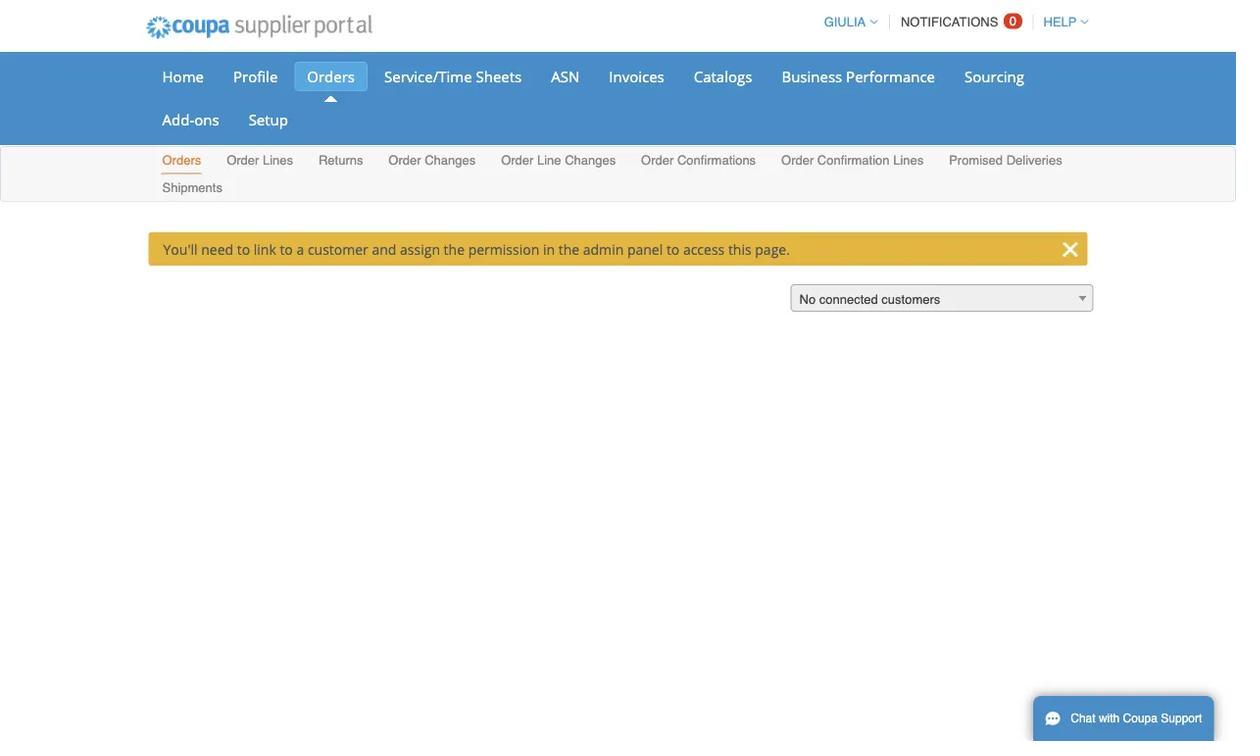 Task type: vqa. For each thing, say whether or not it's contained in the screenshot.
Sorry,
no



Task type: locate. For each thing, give the bounding box(es) containing it.
home link
[[150, 62, 217, 91]]

to
[[237, 240, 250, 258], [280, 240, 293, 258], [667, 240, 680, 258]]

3 to from the left
[[667, 240, 680, 258]]

business performance
[[782, 66, 936, 86]]

order for order lines
[[227, 153, 259, 168]]

2 the from the left
[[559, 240, 580, 258]]

lines
[[263, 153, 293, 168], [894, 153, 924, 168]]

order for order changes
[[389, 153, 421, 168]]

1 horizontal spatial the
[[559, 240, 580, 258]]

1 horizontal spatial to
[[280, 240, 293, 258]]

order confirmations link
[[640, 149, 757, 174]]

add-ons link
[[150, 105, 232, 134]]

to left a
[[280, 240, 293, 258]]

returns
[[319, 153, 363, 168]]

0 vertical spatial orders
[[307, 66, 355, 86]]

promised deliveries link
[[948, 149, 1064, 174]]

orders
[[307, 66, 355, 86], [162, 153, 201, 168]]

0 horizontal spatial to
[[237, 240, 250, 258]]

coupa
[[1124, 712, 1158, 726]]

0 horizontal spatial orders link
[[161, 149, 202, 174]]

sourcing link
[[952, 62, 1038, 91]]

order
[[227, 153, 259, 168], [389, 153, 421, 168], [501, 153, 534, 168], [641, 153, 674, 168], [782, 153, 814, 168]]

orders link right the profile link
[[295, 62, 368, 91]]

support
[[1161, 712, 1203, 726]]

page.
[[755, 240, 790, 258]]

0 horizontal spatial the
[[444, 240, 465, 258]]

order left confirmations
[[641, 153, 674, 168]]

help
[[1044, 15, 1077, 29]]

returns link
[[318, 149, 364, 174]]

order confirmations
[[641, 153, 756, 168]]

order down setup link
[[227, 153, 259, 168]]

lines down setup link
[[263, 153, 293, 168]]

changes down service/time sheets link
[[425, 153, 476, 168]]

order for order confirmations
[[641, 153, 674, 168]]

2 horizontal spatial to
[[667, 240, 680, 258]]

order lines link
[[226, 149, 294, 174]]

sheets
[[476, 66, 522, 86]]

3 order from the left
[[501, 153, 534, 168]]

order line changes
[[501, 153, 616, 168]]

changes
[[425, 153, 476, 168], [565, 153, 616, 168]]

asn link
[[539, 62, 593, 91]]

assign
[[400, 240, 440, 258]]

orders link
[[295, 62, 368, 91], [161, 149, 202, 174]]

chat
[[1071, 712, 1096, 726]]

performance
[[846, 66, 936, 86]]

order left confirmation
[[782, 153, 814, 168]]

0
[[1010, 14, 1017, 28]]

to right panel
[[667, 240, 680, 258]]

navigation
[[816, 3, 1089, 41]]

orders link up shipments
[[161, 149, 202, 174]]

notifications
[[901, 15, 999, 29]]

0 horizontal spatial orders
[[162, 153, 201, 168]]

orders right profile
[[307, 66, 355, 86]]

1 horizontal spatial lines
[[894, 153, 924, 168]]

business
[[782, 66, 843, 86]]

the
[[444, 240, 465, 258], [559, 240, 580, 258]]

1 to from the left
[[237, 240, 250, 258]]

orders up shipments
[[162, 153, 201, 168]]

2 order from the left
[[389, 153, 421, 168]]

order right returns
[[389, 153, 421, 168]]

you'll need to link to a customer and assign the permission in the admin panel to access this page.
[[163, 240, 790, 258]]

the right in
[[559, 240, 580, 258]]

need
[[201, 240, 233, 258]]

help link
[[1035, 15, 1089, 29]]

0 vertical spatial orders link
[[295, 62, 368, 91]]

catalogs link
[[681, 62, 765, 91]]

you'll
[[163, 240, 198, 258]]

order changes link
[[388, 149, 477, 174]]

4 order from the left
[[641, 153, 674, 168]]

order line changes link
[[500, 149, 617, 174]]

0 horizontal spatial changes
[[425, 153, 476, 168]]

0 horizontal spatial lines
[[263, 153, 293, 168]]

invoices link
[[597, 62, 677, 91]]

access
[[683, 240, 725, 258]]

1 order from the left
[[227, 153, 259, 168]]

lines right confirmation
[[894, 153, 924, 168]]

giulia
[[824, 15, 866, 29]]

order left line on the top left
[[501, 153, 534, 168]]

add-ons
[[162, 109, 219, 129]]

the right assign
[[444, 240, 465, 258]]

changes right line on the top left
[[565, 153, 616, 168]]

this
[[729, 240, 752, 258]]

1 horizontal spatial changes
[[565, 153, 616, 168]]

to left the link
[[237, 240, 250, 258]]

service/time sheets link
[[372, 62, 535, 91]]

5 order from the left
[[782, 153, 814, 168]]

link
[[254, 240, 276, 258]]

add-
[[162, 109, 194, 129]]

line
[[537, 153, 562, 168]]



Task type: describe. For each thing, give the bounding box(es) containing it.
1 vertical spatial orders link
[[161, 149, 202, 174]]

coupa supplier portal image
[[133, 3, 386, 52]]

2 to from the left
[[280, 240, 293, 258]]

promised
[[949, 153, 1003, 168]]

ons
[[194, 109, 219, 129]]

permission
[[468, 240, 540, 258]]

sourcing
[[965, 66, 1025, 86]]

order lines
[[227, 153, 293, 168]]

navigation containing notifications 0
[[816, 3, 1089, 41]]

asn
[[551, 66, 580, 86]]

admin
[[583, 240, 624, 258]]

1 vertical spatial orders
[[162, 153, 201, 168]]

in
[[543, 240, 555, 258]]

chat with coupa support button
[[1034, 696, 1214, 741]]

home
[[162, 66, 204, 86]]

and
[[372, 240, 397, 258]]

setup link
[[236, 105, 301, 134]]

giulia link
[[816, 15, 878, 29]]

shipments
[[162, 180, 223, 195]]

order confirmation lines link
[[781, 149, 925, 174]]

service/time sheets
[[384, 66, 522, 86]]

catalogs
[[694, 66, 753, 86]]

shipments link
[[161, 176, 224, 201]]

1 horizontal spatial orders link
[[295, 62, 368, 91]]

profile link
[[221, 62, 291, 91]]

invoices
[[609, 66, 665, 86]]

order changes
[[389, 153, 476, 168]]

1 horizontal spatial orders
[[307, 66, 355, 86]]

1 changes from the left
[[425, 153, 476, 168]]

deliveries
[[1007, 153, 1063, 168]]

2 lines from the left
[[894, 153, 924, 168]]

2 changes from the left
[[565, 153, 616, 168]]

a
[[297, 240, 304, 258]]

setup
[[249, 109, 288, 129]]

business performance link
[[769, 62, 948, 91]]

order confirmation lines
[[782, 153, 924, 168]]

1 lines from the left
[[263, 153, 293, 168]]

order for order confirmation lines
[[782, 153, 814, 168]]

1 the from the left
[[444, 240, 465, 258]]

promised deliveries
[[949, 153, 1063, 168]]

confirmations
[[678, 153, 756, 168]]

order for order line changes
[[501, 153, 534, 168]]

panel
[[628, 240, 663, 258]]

with
[[1099, 712, 1120, 726]]

confirmation
[[818, 153, 890, 168]]

chat with coupa support
[[1071, 712, 1203, 726]]

notifications 0
[[901, 14, 1017, 29]]

profile
[[233, 66, 278, 86]]

service/time
[[384, 66, 472, 86]]

customer
[[308, 240, 369, 258]]



